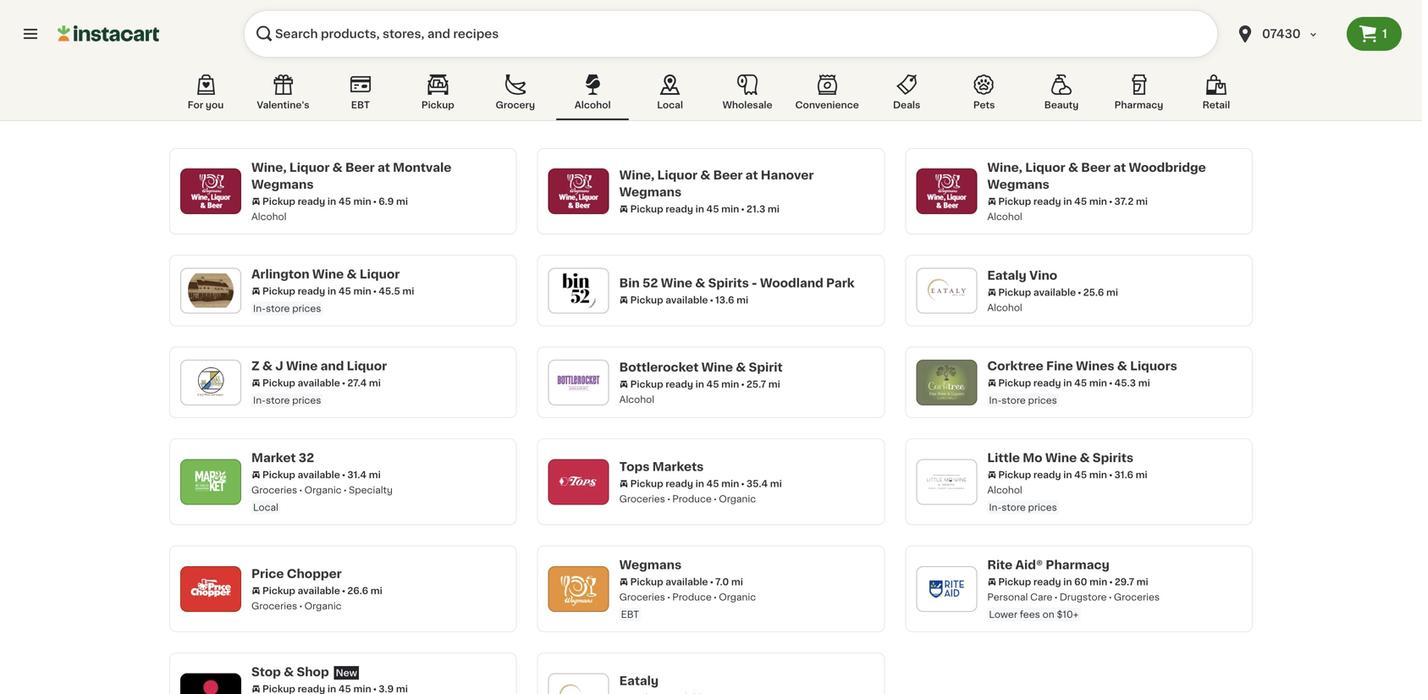 Task type: locate. For each thing, give the bounding box(es) containing it.
new
[[336, 668, 357, 678]]

ready down wine, liquor & beer at woodbridge wegmans
[[1034, 197, 1061, 206]]

liquor up 27.4 mi
[[347, 360, 387, 372]]

groceries inside "groceries produce organic ebt"
[[619, 593, 665, 602]]

1 horizontal spatial spirits
[[1093, 452, 1134, 464]]

min down wine, liquor & beer at woodbridge wegmans
[[1089, 197, 1107, 206]]

wine right arlington
[[312, 268, 344, 280]]

25.7 mi
[[747, 380, 780, 389]]

specialty
[[349, 486, 393, 495]]

0 horizontal spatial local
[[253, 503, 278, 512]]

in- for corktree
[[989, 396, 1002, 405]]

pickup down tops
[[630, 479, 663, 488]]

corktree fine wines & liquors
[[987, 360, 1178, 372]]

in down wine, liquor & beer at hanover wegmans
[[696, 204, 704, 214]]

mi right 27.4
[[369, 378, 381, 388]]

0 horizontal spatial at
[[378, 162, 390, 174]]

organic down the 7.0 mi
[[719, 593, 756, 602]]

pickup up montvale
[[422, 100, 454, 110]]

liquor inside wine, liquor & beer at hanover wegmans
[[657, 169, 698, 181]]

liquor down 'beauty'
[[1025, 162, 1066, 174]]

pickup for wine, liquor & beer at woodbridge wegmans
[[998, 197, 1031, 206]]

pickup for market 32
[[262, 470, 295, 480]]

liquors
[[1130, 360, 1178, 372]]

mi for corktree fine wines & liquors
[[1138, 378, 1150, 388]]

45 up groceries produce organic
[[707, 479, 719, 488]]

ready down wine, liquor & beer at hanover wegmans
[[666, 204, 693, 214]]

wegmans for wine, liquor & beer at woodbridge wegmans
[[987, 179, 1050, 190]]

0 horizontal spatial pharmacy
[[1046, 559, 1110, 571]]

mi right 7.0
[[731, 577, 743, 587]]

wine
[[312, 268, 344, 280], [661, 277, 693, 289], [286, 360, 318, 372], [702, 361, 733, 373], [1045, 452, 1077, 464]]

45.5 mi
[[379, 287, 414, 296]]

liquor for wine, liquor & beer at woodbridge wegmans
[[1025, 162, 1066, 174]]

wine, inside wine, liquor & beer at montvale wegmans
[[251, 162, 287, 174]]

spirits for mo
[[1093, 452, 1134, 464]]

spirits for 52
[[708, 277, 749, 289]]

produce inside "groceries produce organic ebt"
[[672, 593, 712, 602]]

pickup down price
[[262, 586, 295, 595]]

wine, liquor & beer at woodbridge wegmans logo image
[[924, 168, 970, 214]]

0 vertical spatial ebt
[[351, 100, 370, 110]]

mi up specialty
[[369, 470, 381, 480]]

ready down wine, liquor & beer at montvale wegmans
[[298, 197, 325, 206]]

2 horizontal spatial wine,
[[987, 162, 1023, 174]]

available down 32
[[298, 470, 340, 480]]

alcohol in-store prices
[[987, 486, 1057, 512]]

woodland
[[760, 277, 824, 289]]

alcohol down little
[[987, 486, 1023, 495]]

in-
[[253, 304, 266, 313], [253, 396, 266, 405], [989, 396, 1002, 405], [989, 503, 1002, 512]]

available for eataly vino
[[1034, 288, 1076, 297]]

instacart image
[[58, 24, 159, 44]]

z
[[251, 360, 260, 372]]

local inside 'button'
[[657, 100, 683, 110]]

pickup right wine, liquor & beer at hanover wegmans logo
[[630, 204, 663, 214]]

prices for &
[[292, 396, 321, 405]]

in-store prices for fine
[[989, 396, 1057, 405]]

45 for wine, liquor & beer at woodbridge wegmans
[[1075, 197, 1087, 206]]

ready down little mo wine & spirits
[[1034, 470, 1061, 480]]

pickup ready in 45 min up groceries produce organic
[[630, 479, 739, 488]]

pickup for eataly vino
[[998, 288, 1031, 297]]

available down "chopper"
[[298, 586, 340, 595]]

min left 31.6
[[1089, 470, 1107, 480]]

1 horizontal spatial pharmacy
[[1115, 100, 1164, 110]]

on
[[1043, 610, 1055, 619]]

available for wegmans
[[666, 577, 708, 587]]

rite
[[987, 559, 1013, 571]]

groceries inside groceries organic specialty local
[[251, 486, 297, 495]]

pickup for rite aid® pharmacy
[[998, 577, 1031, 587]]

1 horizontal spatial eataly
[[987, 269, 1027, 281]]

mi for bin 52 wine & spirits - woodland park
[[737, 295, 749, 305]]

wegmans right wine, liquor & beer at hanover wegmans logo
[[619, 186, 682, 198]]

prices down arlington wine & liquor
[[292, 304, 321, 313]]

in down fine at bottom
[[1064, 378, 1072, 388]]

fees
[[1020, 610, 1040, 619]]

37.2 mi
[[1115, 197, 1148, 206]]

pickup for wegmans
[[630, 577, 663, 587]]

available up "groceries produce organic ebt"
[[666, 577, 708, 587]]

available
[[1034, 288, 1076, 297], [666, 295, 708, 305], [298, 378, 340, 388], [298, 470, 340, 480], [666, 577, 708, 587], [298, 586, 340, 595]]

ready down markets
[[666, 479, 693, 488]]

tops
[[619, 461, 650, 473]]

produce down markets
[[672, 494, 712, 504]]

in- for arlington
[[253, 304, 266, 313]]

in-store prices down corktree
[[989, 396, 1057, 405]]

wegmans inside wine, liquor & beer at hanover wegmans
[[619, 186, 682, 198]]

pickup available down 32
[[262, 470, 340, 480]]

in-store prices down arlington
[[253, 304, 321, 313]]

pickup available down z & j wine and liquor
[[262, 378, 340, 388]]

in- for z
[[253, 396, 266, 405]]

min for bottlerocket wine & spirit
[[721, 380, 739, 389]]

at inside wine, liquor & beer at montvale wegmans
[[378, 162, 390, 174]]

ebt
[[351, 100, 370, 110], [621, 610, 639, 619]]

1 horizontal spatial beer
[[713, 169, 743, 181]]

available for price chopper
[[298, 586, 340, 595]]

pickup available for z & j wine and liquor
[[262, 378, 340, 388]]

0 vertical spatial pharmacy
[[1115, 100, 1164, 110]]

wine, right wine, liquor & beer at montvale wegmans logo at left top
[[251, 162, 287, 174]]

store down j
[[266, 396, 290, 405]]

pickup ready in 45 min down little mo wine & spirits
[[998, 470, 1107, 480]]

bottlerocket
[[619, 361, 699, 373]]

wine, liquor & beer at hanover wegmans logo image
[[556, 168, 602, 214]]

2 horizontal spatial at
[[1114, 162, 1126, 174]]

organic inside "groceries produce organic ebt"
[[719, 593, 756, 602]]

store down corktree
[[1002, 396, 1026, 405]]

in-store prices down j
[[253, 396, 321, 405]]

min for arlington wine & liquor
[[353, 287, 371, 296]]

organic down "chopper"
[[304, 601, 342, 611]]

shop
[[297, 666, 329, 678]]

store
[[266, 304, 290, 313], [266, 396, 290, 405], [1002, 396, 1026, 405], [1002, 503, 1026, 512]]

mi right 37.2
[[1136, 197, 1148, 206]]

deals button
[[871, 71, 943, 120]]

groceries down 29.7 mi
[[1114, 593, 1160, 602]]

price chopper
[[251, 568, 342, 580]]

produce up eataly link
[[672, 593, 712, 602]]

pickup inside button
[[422, 100, 454, 110]]

13.6
[[715, 295, 734, 305]]

ready for bottlerocket wine & spirit
[[666, 380, 693, 389]]

in- down z
[[253, 396, 266, 405]]

spirits
[[708, 277, 749, 289], [1093, 452, 1134, 464]]

mi for little mo wine & spirits
[[1136, 470, 1148, 480]]

13.6 mi
[[715, 295, 749, 305]]

mi for price chopper
[[371, 586, 382, 595]]

1 horizontal spatial wine,
[[619, 169, 655, 181]]

produce
[[672, 494, 712, 504], [672, 593, 712, 602]]

1 vertical spatial ebt
[[621, 610, 639, 619]]

min left 35.4
[[721, 479, 739, 488]]

store for z
[[266, 396, 290, 405]]

groceries organic
[[251, 601, 342, 611]]

$10+
[[1057, 610, 1079, 619]]

min left 21.3
[[721, 204, 739, 214]]

groceries down price
[[251, 601, 297, 611]]

alcohol
[[575, 100, 611, 110], [251, 212, 287, 221], [987, 212, 1023, 221], [987, 303, 1023, 312], [619, 395, 655, 404], [987, 486, 1023, 495]]

wholesale
[[723, 100, 773, 110]]

in for little mo wine & spirits
[[1064, 470, 1072, 480]]

29.7 mi
[[1115, 577, 1149, 587]]

35.4 mi
[[747, 479, 782, 488]]

min
[[353, 197, 371, 206], [1089, 197, 1107, 206], [721, 204, 739, 214], [353, 287, 371, 296], [1089, 378, 1107, 388], [721, 380, 739, 389], [1089, 470, 1107, 480], [721, 479, 739, 488], [1090, 577, 1108, 587], [353, 685, 371, 694]]

ebt button
[[324, 71, 397, 120]]

pickup for wine, liquor & beer at hanover wegmans
[[630, 204, 663, 214]]

liquor
[[289, 162, 330, 174], [1025, 162, 1066, 174], [657, 169, 698, 181], [360, 268, 400, 280], [347, 360, 387, 372]]

in up groceries produce organic
[[696, 479, 704, 488]]

0 vertical spatial spirits
[[708, 277, 749, 289]]

1 vertical spatial produce
[[672, 593, 712, 602]]

1 button
[[1347, 17, 1402, 51]]

0 vertical spatial produce
[[672, 494, 712, 504]]

ready
[[298, 197, 325, 206], [1034, 197, 1061, 206], [666, 204, 693, 214], [298, 287, 325, 296], [1034, 378, 1061, 388], [666, 380, 693, 389], [1034, 470, 1061, 480], [666, 479, 693, 488], [1034, 577, 1061, 587], [298, 685, 325, 694]]

pickup available
[[998, 288, 1076, 297], [630, 295, 708, 305], [262, 378, 340, 388], [262, 470, 340, 480], [630, 577, 708, 587], [262, 586, 340, 595]]

wine, inside wine, liquor & beer at hanover wegmans
[[619, 169, 655, 181]]

pickup ready in 45 min for wine, liquor & beer at woodbridge wegmans
[[998, 197, 1107, 206]]

31.6 mi
[[1115, 470, 1148, 480]]

alcohol for eataly vino
[[987, 303, 1023, 312]]

1 horizontal spatial ebt
[[621, 610, 639, 619]]

mi right 31.6
[[1136, 470, 1148, 480]]

wegmans inside wine, liquor & beer at montvale wegmans
[[251, 179, 314, 190]]

prices inside alcohol in-store prices
[[1028, 503, 1057, 512]]

pickup up the personal
[[998, 577, 1031, 587]]

liquor inside wine, liquor & beer at montvale wegmans
[[289, 162, 330, 174]]

1 vertical spatial spirits
[[1093, 452, 1134, 464]]

45 for little mo wine & spirits
[[1075, 470, 1087, 480]]

1 horizontal spatial at
[[746, 169, 758, 181]]

rite aid® pharmacy
[[987, 559, 1110, 571]]

wine, right wine, liquor & beer at woodbridge wegmans logo
[[987, 162, 1023, 174]]

wegmans inside wine, liquor & beer at woodbridge wegmans
[[987, 179, 1050, 190]]

wine, right wine, liquor & beer at hanover wegmans logo
[[619, 169, 655, 181]]

pickup ready in 45 min down bottlerocket wine & spirit
[[630, 380, 739, 389]]

45 down wine, liquor & beer at hanover wegmans
[[707, 204, 719, 214]]

0 vertical spatial eataly
[[987, 269, 1027, 281]]

pickup ready in 45 min for wine, liquor & beer at hanover wegmans
[[630, 204, 739, 214]]

convenience button
[[789, 71, 866, 120]]

groceries
[[251, 486, 297, 495], [619, 494, 665, 504], [619, 593, 665, 602], [1114, 593, 1160, 602], [251, 601, 297, 611]]

wegmans for wine, liquor & beer at hanover wegmans
[[619, 186, 682, 198]]

45
[[339, 197, 351, 206], [1075, 197, 1087, 206], [707, 204, 719, 214], [339, 287, 351, 296], [1075, 378, 1087, 388], [707, 380, 719, 389], [1075, 470, 1087, 480], [707, 479, 719, 488], [339, 685, 351, 694]]

available left 13.6
[[666, 295, 708, 305]]

mi for bottlerocket wine & spirit
[[769, 380, 780, 389]]

beer left woodbridge
[[1081, 162, 1111, 174]]

liquor inside wine, liquor & beer at woodbridge wegmans
[[1025, 162, 1066, 174]]

bin 52 wine & spirits - woodland park
[[619, 277, 855, 289]]

pickup available down 52
[[630, 295, 708, 305]]

at inside wine, liquor & beer at hanover wegmans
[[746, 169, 758, 181]]

pickup ready in 45 min down fine at bottom
[[998, 378, 1107, 388]]

ready for corktree fine wines & liquors
[[1034, 378, 1061, 388]]

care
[[1031, 593, 1053, 602]]

wine, liquor & beer at woodbridge wegmans
[[987, 162, 1206, 190]]

ebt up wine, liquor & beer at montvale wegmans
[[351, 100, 370, 110]]

ready for arlington wine & liquor
[[298, 287, 325, 296]]

in for wine, liquor & beer at montvale wegmans
[[328, 197, 336, 206]]

45 for bottlerocket wine & spirit
[[707, 380, 719, 389]]

1 horizontal spatial local
[[657, 100, 683, 110]]

in down bottlerocket wine & spirit
[[696, 380, 704, 389]]

pickup ready in 45 min down wine, liquor & beer at woodbridge wegmans
[[998, 197, 1107, 206]]

beer left hanover
[[713, 169, 743, 181]]

beer for woodbridge
[[1081, 162, 1111, 174]]

pharmacy up the 60
[[1046, 559, 1110, 571]]

37.2
[[1115, 197, 1134, 206]]

prices down fine at bottom
[[1028, 396, 1057, 405]]

2 horizontal spatial beer
[[1081, 162, 1111, 174]]

1 vertical spatial pharmacy
[[1046, 559, 1110, 571]]

Search field
[[244, 10, 1218, 58]]

pets button
[[948, 71, 1021, 120]]

&
[[332, 162, 343, 174], [1068, 162, 1079, 174], [700, 169, 711, 181], [347, 268, 357, 280], [695, 277, 706, 289], [262, 360, 273, 372], [1117, 360, 1128, 372], [736, 361, 746, 373], [1080, 452, 1090, 464], [284, 666, 294, 678]]

bottlerocket wine & spirit logo image
[[556, 360, 602, 405]]

pickup for price chopper
[[262, 586, 295, 595]]

available down z & j wine and liquor
[[298, 378, 340, 388]]

pickup for tops markets
[[630, 479, 663, 488]]

0 vertical spatial local
[[657, 100, 683, 110]]

available for z & j wine and liquor
[[298, 378, 340, 388]]

in down little mo wine & spirits
[[1064, 470, 1072, 480]]

little
[[987, 452, 1020, 464]]

None search field
[[244, 10, 1218, 58]]

prices for fine
[[1028, 396, 1057, 405]]

in for wine, liquor & beer at woodbridge wegmans
[[1064, 197, 1072, 206]]

& right 52
[[695, 277, 706, 289]]

pickup right wine, liquor & beer at montvale wegmans logo at left top
[[262, 197, 295, 206]]

pets
[[974, 100, 995, 110]]

at inside wine, liquor & beer at woodbridge wegmans
[[1114, 162, 1126, 174]]

pickup down 52
[[630, 295, 663, 305]]

mi right 45.5
[[403, 287, 414, 296]]

min down wines on the bottom of page
[[1089, 378, 1107, 388]]

at up 6.9
[[378, 162, 390, 174]]

ready for tops markets
[[666, 479, 693, 488]]

in- down corktree
[[989, 396, 1002, 405]]

liquor down valentine's
[[289, 162, 330, 174]]

produce for groceries produce organic
[[672, 494, 712, 504]]

stop & shop new
[[251, 666, 357, 678]]

spirits up 31.6
[[1093, 452, 1134, 464]]

0 horizontal spatial spirits
[[708, 277, 749, 289]]

wegmans
[[251, 179, 314, 190], [987, 179, 1050, 190], [619, 186, 682, 198], [619, 559, 682, 571]]

grocery
[[496, 100, 535, 110]]

in down the new
[[328, 685, 336, 694]]

available for market 32
[[298, 470, 340, 480]]

& right stop
[[284, 666, 294, 678]]

pickup for little mo wine & spirits
[[998, 470, 1031, 480]]

in
[[328, 197, 336, 206], [1064, 197, 1072, 206], [696, 204, 704, 214], [328, 287, 336, 296], [1064, 378, 1072, 388], [696, 380, 704, 389], [1064, 470, 1072, 480], [696, 479, 704, 488], [1064, 577, 1072, 587], [328, 685, 336, 694]]

wine, for wine, liquor & beer at woodbridge wegmans
[[987, 162, 1023, 174]]

mi right 29.7 at the right
[[1137, 577, 1149, 587]]

wine,
[[251, 162, 287, 174], [987, 162, 1023, 174], [619, 169, 655, 181]]

j
[[275, 360, 283, 372]]

pickup down arlington
[[262, 287, 295, 296]]

& down 'shop categories' tab list
[[700, 169, 711, 181]]

0 horizontal spatial wine,
[[251, 162, 287, 174]]

in left the 60
[[1064, 577, 1072, 587]]

pickup available for wegmans
[[630, 577, 708, 587]]

2 produce from the top
[[672, 593, 712, 602]]

pickup right wine, liquor & beer at woodbridge wegmans logo
[[998, 197, 1031, 206]]

& down ebt button
[[332, 162, 343, 174]]

in-store prices for wine
[[253, 304, 321, 313]]

45 for wine, liquor & beer at hanover wegmans
[[707, 204, 719, 214]]

beer inside wine, liquor & beer at montvale wegmans
[[345, 162, 375, 174]]

wine, inside wine, liquor & beer at woodbridge wegmans
[[987, 162, 1023, 174]]

mi right 21.3
[[768, 204, 780, 214]]

beer inside wine, liquor & beer at woodbridge wegmans
[[1081, 162, 1111, 174]]

groceries down tops
[[619, 494, 665, 504]]

mi for wine, liquor & beer at hanover wegmans
[[768, 204, 780, 214]]

1 vertical spatial local
[[253, 503, 278, 512]]

45 down bottlerocket wine & spirit
[[707, 380, 719, 389]]

ready for wine, liquor & beer at montvale wegmans
[[298, 197, 325, 206]]

1 vertical spatial eataly
[[619, 675, 659, 687]]

min left 6.9
[[353, 197, 371, 206]]

organic down 32
[[304, 486, 342, 495]]

prices down z & j wine and liquor
[[292, 396, 321, 405]]

1 produce from the top
[[672, 494, 712, 504]]

mi for market 32
[[369, 470, 381, 480]]

wegmans right wine, liquor & beer at montvale wegmans logo at left top
[[251, 179, 314, 190]]

0 horizontal spatial ebt
[[351, 100, 370, 110]]

eataly link
[[537, 653, 885, 694]]

groceries organic specialty local
[[251, 486, 393, 512]]

local down "market" on the left bottom
[[253, 503, 278, 512]]

eataly for eataly
[[619, 675, 659, 687]]

prices for wine
[[292, 304, 321, 313]]

in for bottlerocket wine & spirit
[[696, 380, 704, 389]]

at for montvale
[[378, 162, 390, 174]]

pharmacy
[[1115, 100, 1164, 110], [1046, 559, 1110, 571]]

in-store prices
[[253, 304, 321, 313], [253, 396, 321, 405], [989, 396, 1057, 405]]

0 horizontal spatial eataly
[[619, 675, 659, 687]]

eataly vino
[[987, 269, 1058, 281]]

ready down arlington wine & liquor
[[298, 287, 325, 296]]

liquor down local 'button'
[[657, 169, 698, 181]]

mi right the 25.6
[[1107, 288, 1118, 297]]

beer inside wine, liquor & beer at hanover wegmans
[[713, 169, 743, 181]]

beer for hanover
[[713, 169, 743, 181]]

0 horizontal spatial beer
[[345, 162, 375, 174]]

min for rite aid® pharmacy
[[1090, 577, 1108, 587]]

at up 37.2
[[1114, 162, 1126, 174]]

pickup down bottlerocket
[[630, 380, 663, 389]]

pickup for z & j wine and liquor
[[262, 378, 295, 388]]

wine, for wine, liquor & beer at hanover wegmans
[[619, 169, 655, 181]]

for you
[[188, 100, 224, 110]]

in-store prices for &
[[253, 396, 321, 405]]



Task type: describe. For each thing, give the bounding box(es) containing it.
drugstore
[[1060, 593, 1107, 602]]

mo
[[1023, 452, 1043, 464]]

45 for corktree fine wines & liquors
[[1075, 378, 1087, 388]]

personal care drugstore groceries lower fees on $10+
[[987, 593, 1160, 619]]

fine
[[1046, 360, 1073, 372]]

for
[[188, 100, 203, 110]]

pharmacy inside button
[[1115, 100, 1164, 110]]

& inside wine, liquor & beer at montvale wegmans
[[332, 162, 343, 174]]

z & j wine and liquor
[[251, 360, 387, 372]]

& inside wine, liquor & beer at hanover wegmans
[[700, 169, 711, 181]]

groceries produce organic ebt
[[619, 593, 756, 619]]

alcohol for wine, liquor & beer at woodbridge wegmans
[[987, 212, 1023, 221]]

45.5
[[379, 287, 400, 296]]

at for woodbridge
[[1114, 162, 1126, 174]]

hanover
[[761, 169, 814, 181]]

bottlerocket wine & spirit
[[619, 361, 783, 373]]

produce for groceries produce organic ebt
[[672, 593, 712, 602]]

ready for wine, liquor & beer at woodbridge wegmans
[[1034, 197, 1061, 206]]

local inside groceries organic specialty local
[[253, 503, 278, 512]]

pickup ready in 45 min for tops markets
[[630, 479, 739, 488]]

bin
[[619, 277, 640, 289]]

in for wine, liquor & beer at hanover wegmans
[[696, 204, 704, 214]]

45 down the new
[[339, 685, 351, 694]]

vino
[[1030, 269, 1058, 281]]

07430 button
[[1235, 10, 1337, 58]]

organic down 35.4
[[719, 494, 756, 504]]

min down the new
[[353, 685, 371, 694]]

market
[[251, 452, 296, 464]]

wine right j
[[286, 360, 318, 372]]

pickup ready in 45 min for arlington wine & liquor
[[262, 287, 371, 296]]

& inside wine, liquor & beer at woodbridge wegmans
[[1068, 162, 1079, 174]]

in- inside alcohol in-store prices
[[989, 503, 1002, 512]]

21.3 mi
[[747, 204, 780, 214]]

min for corktree fine wines & liquors
[[1089, 378, 1107, 388]]

pickup for arlington wine & liquor
[[262, 287, 295, 296]]

tops markets
[[619, 461, 704, 473]]

valentine's
[[257, 100, 309, 110]]

beer for montvale
[[345, 162, 375, 174]]

arlington
[[251, 268, 310, 280]]

mi for rite aid® pharmacy
[[1137, 577, 1149, 587]]

aid®
[[1016, 559, 1043, 571]]

alcohol for wine, liquor & beer at montvale wegmans
[[251, 212, 287, 221]]

groceries for groceries produce organic ebt
[[619, 593, 665, 602]]

wine, liquor & beer at hanover wegmans
[[619, 169, 814, 198]]

31.4 mi
[[347, 470, 381, 480]]

ready for wine, liquor & beer at hanover wegmans
[[666, 204, 693, 214]]

wine right 52
[[661, 277, 693, 289]]

7.0
[[715, 577, 729, 587]]

market 32 logo image
[[188, 459, 234, 505]]

arlington wine & liquor logo image
[[188, 268, 234, 313]]

min for tops markets
[[721, 479, 739, 488]]

retail button
[[1180, 71, 1253, 120]]

little mo wine & spirits logo image
[[924, 459, 970, 505]]

and
[[321, 360, 344, 372]]

6.9
[[379, 197, 394, 206]]

alcohol inside button
[[575, 100, 611, 110]]

21.3
[[747, 204, 766, 214]]

min for wine, liquor & beer at hanover wegmans
[[721, 204, 739, 214]]

min for wine, liquor & beer at woodbridge wegmans
[[1089, 197, 1107, 206]]

pickup for wine, liquor & beer at montvale wegmans
[[262, 197, 295, 206]]

lower
[[989, 610, 1018, 619]]

1
[[1383, 28, 1388, 40]]

liquor for wine, liquor & beer at hanover wegmans
[[657, 169, 698, 181]]

rite aid® pharmacy logo image
[[924, 566, 970, 612]]

pickup down stop
[[262, 685, 295, 694]]

deals
[[893, 100, 921, 110]]

31.4
[[347, 470, 367, 480]]

groceries inside personal care drugstore groceries lower fees on $10+
[[1114, 593, 1160, 602]]

eataly vino logo image
[[924, 268, 970, 313]]

montvale
[[393, 162, 452, 174]]

pickup ready in 45 min for bottlerocket wine & spirit
[[630, 380, 739, 389]]

wholesale button
[[711, 71, 784, 120]]

31.6
[[1115, 470, 1134, 480]]

available for bin 52 wine & spirits - woodland park
[[666, 295, 708, 305]]

pickup for bin 52 wine & spirits - woodland park
[[630, 295, 663, 305]]

27.4
[[347, 378, 367, 388]]

wine, for wine, liquor & beer at montvale wegmans
[[251, 162, 287, 174]]

wines
[[1076, 360, 1115, 372]]

25.6
[[1083, 288, 1104, 297]]

26.6
[[347, 586, 368, 595]]

pickup available for bin 52 wine & spirits - woodland park
[[630, 295, 708, 305]]

shop categories tab list
[[169, 71, 1253, 120]]

in for tops markets
[[696, 479, 704, 488]]

in for rite aid® pharmacy
[[1064, 577, 1072, 587]]

25.7
[[747, 380, 766, 389]]

pharmacy button
[[1103, 71, 1176, 120]]

& right arlington
[[347, 268, 357, 280]]

ebt inside ebt button
[[351, 100, 370, 110]]

beauty
[[1045, 100, 1079, 110]]

min for wine, liquor & beer at montvale wegmans
[[353, 197, 371, 206]]

7.0 mi
[[715, 577, 743, 587]]

price chopper logo image
[[188, 566, 234, 612]]

stop
[[251, 666, 281, 678]]

pickup available for price chopper
[[262, 586, 340, 595]]

45 for arlington wine & liquor
[[339, 287, 351, 296]]

mi for tops markets
[[770, 479, 782, 488]]

ready for little mo wine & spirits
[[1034, 470, 1061, 480]]

32
[[299, 452, 314, 464]]

45.3 mi
[[1115, 378, 1150, 388]]

wine, liquor & beer at montvale wegmans logo image
[[188, 168, 234, 214]]

park
[[826, 277, 855, 289]]

pickup for bottlerocket wine & spirit
[[630, 380, 663, 389]]

liquor for wine, liquor & beer at montvale wegmans
[[289, 162, 330, 174]]

little mo wine & spirits
[[987, 452, 1134, 464]]

& right mo
[[1080, 452, 1090, 464]]

pickup ready in 60 min
[[998, 577, 1108, 587]]

pickup button
[[402, 71, 474, 120]]

wegmans up "groceries produce organic ebt"
[[619, 559, 682, 571]]

store for corktree
[[1002, 396, 1026, 405]]

price
[[251, 568, 284, 580]]

mi for wegmans
[[731, 577, 743, 587]]

store for arlington
[[266, 304, 290, 313]]

pickup ready in 45 min down shop
[[262, 685, 371, 694]]

52
[[643, 277, 658, 289]]

woodbridge
[[1129, 162, 1206, 174]]

60
[[1075, 577, 1087, 587]]

pickup ready in 45 min for little mo wine & spirits
[[998, 470, 1107, 480]]

alcohol inside alcohol in-store prices
[[987, 486, 1023, 495]]

& left j
[[262, 360, 273, 372]]

bin 52 wine & spirits - woodland park logo image
[[556, 268, 602, 313]]

liquor up 45.5
[[360, 268, 400, 280]]

in for corktree fine wines & liquors
[[1064, 378, 1072, 388]]

beauty button
[[1025, 71, 1098, 120]]

groceries for groceries produce organic
[[619, 494, 665, 504]]

wegmans for wine, liquor & beer at montvale wegmans
[[251, 179, 314, 190]]

-
[[752, 277, 757, 289]]

market 32
[[251, 452, 314, 464]]

groceries produce organic
[[619, 494, 756, 504]]

valentine's button
[[247, 71, 320, 120]]

convenience
[[795, 100, 859, 110]]

& up 45.3
[[1117, 360, 1128, 372]]

wine left spirit
[[702, 361, 733, 373]]

mi right 3.9
[[396, 685, 408, 694]]

mi for z & j wine and liquor
[[369, 378, 381, 388]]

z & j wine and liquor logo image
[[188, 360, 234, 405]]

mi for wine, liquor & beer at montvale wegmans
[[396, 197, 408, 206]]

pickup ready in 45 min for corktree fine wines & liquors
[[998, 378, 1107, 388]]

corktree
[[987, 360, 1044, 372]]

alcohol button
[[556, 71, 629, 120]]

mi for eataly vino
[[1107, 288, 1118, 297]]

wegmans logo image
[[556, 566, 602, 612]]

45 for tops markets
[[707, 479, 719, 488]]

pickup ready in 45 min for wine, liquor & beer at montvale wegmans
[[262, 197, 371, 206]]

in for arlington wine & liquor
[[328, 287, 336, 296]]

local button
[[634, 71, 707, 120]]

corktree fine wines & liquors logo image
[[924, 360, 970, 405]]

ready for rite aid® pharmacy
[[1034, 577, 1061, 587]]

arlington wine & liquor
[[251, 268, 400, 280]]

for you button
[[169, 71, 242, 120]]

ready down shop
[[298, 685, 325, 694]]

& left spirit
[[736, 361, 746, 373]]

pickup available for eataly vino
[[998, 288, 1076, 297]]

at for hanover
[[746, 169, 758, 181]]

you
[[206, 100, 224, 110]]

groceries for groceries organic specialty local
[[251, 486, 297, 495]]

ebt inside "groceries produce organic ebt"
[[621, 610, 639, 619]]

store inside alcohol in-store prices
[[1002, 503, 1026, 512]]

mi for wine, liquor & beer at woodbridge wegmans
[[1136, 197, 1148, 206]]

eataly for eataly vino
[[987, 269, 1027, 281]]

tops markets logo image
[[556, 459, 602, 505]]

3.9
[[379, 685, 394, 694]]

45 for wine, liquor & beer at montvale wegmans
[[339, 197, 351, 206]]

min for little mo wine & spirits
[[1089, 470, 1107, 480]]

organic inside groceries organic specialty local
[[304, 486, 342, 495]]

retail
[[1203, 100, 1230, 110]]

chopper
[[287, 568, 342, 580]]

6.9 mi
[[379, 197, 408, 206]]

25.6 mi
[[1083, 288, 1118, 297]]

29.7
[[1115, 577, 1135, 587]]

wine right mo
[[1045, 452, 1077, 464]]

pickup for corktree fine wines & liquors
[[998, 378, 1031, 388]]

groceries for groceries organic
[[251, 601, 297, 611]]



Task type: vqa. For each thing, say whether or not it's contained in the screenshot.
Get
no



